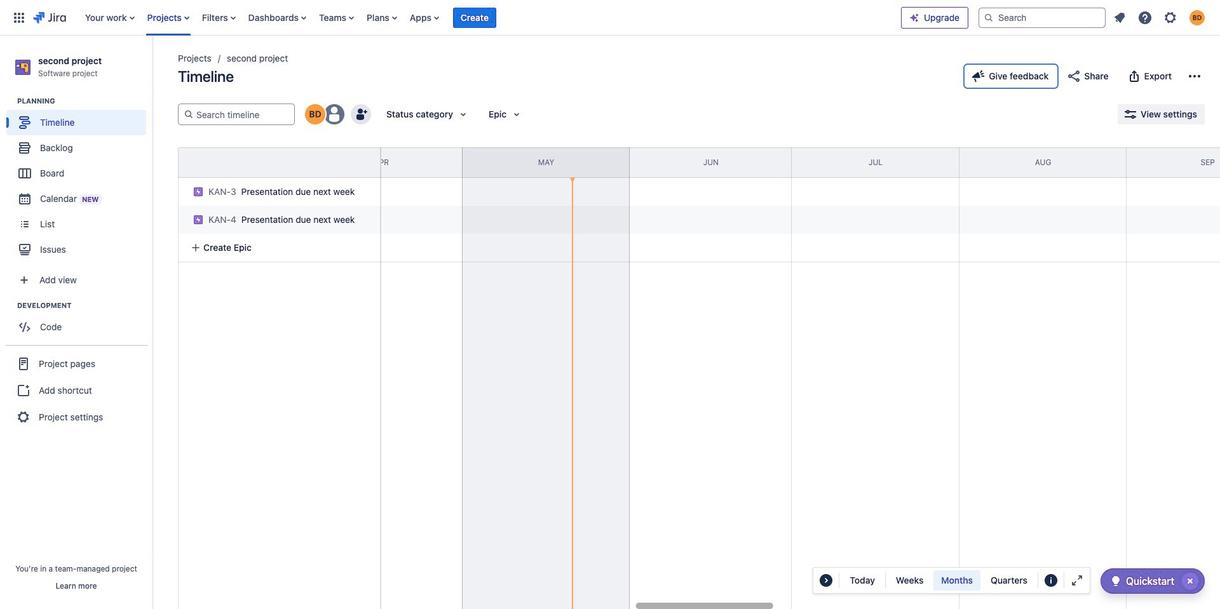 Task type: vqa. For each thing, say whether or not it's contained in the screenshot.
SIDEBAR NAVIGATION ICON
yes



Task type: describe. For each thing, give the bounding box(es) containing it.
column header inside timeline grid
[[133, 148, 301, 177]]

settings image
[[1163, 10, 1178, 25]]

planning image
[[2, 94, 17, 109]]

sidebar navigation image
[[139, 51, 167, 76]]

export icon image
[[1127, 69, 1142, 84]]

your profile and settings image
[[1190, 10, 1205, 25]]

Search timeline text field
[[194, 104, 289, 125]]

group for planning image
[[6, 96, 152, 266]]

2 vertical spatial group
[[5, 345, 147, 435]]

Search field
[[979, 7, 1106, 28]]

legend image
[[1043, 573, 1059, 589]]

timeline grid
[[133, 147, 1220, 609]]

help image
[[1138, 10, 1153, 25]]

enter full screen image
[[1070, 573, 1085, 589]]

timeline view to show as group
[[888, 571, 1035, 591]]

group for development image
[[6, 301, 152, 344]]

add people image
[[353, 107, 369, 122]]

search image
[[984, 12, 994, 23]]

0 horizontal spatial list
[[79, 0, 901, 35]]

heading for development image
[[17, 301, 152, 311]]



Task type: locate. For each thing, give the bounding box(es) containing it.
1 vertical spatial group
[[6, 301, 152, 344]]

appswitcher icon image
[[11, 10, 27, 25]]

development image
[[2, 298, 17, 313]]

cell
[[173, 202, 383, 234]]

0 vertical spatial heading
[[17, 96, 152, 106]]

epic image
[[193, 187, 203, 197]]

None search field
[[979, 7, 1106, 28]]

banner
[[0, 0, 1220, 36]]

heading
[[17, 96, 152, 106], [17, 301, 152, 311]]

dismiss quickstart image
[[1180, 571, 1201, 592]]

1 horizontal spatial list
[[1108, 6, 1213, 29]]

notifications image
[[1112, 10, 1127, 25]]

list item
[[453, 0, 496, 35]]

row header inside timeline grid
[[178, 147, 381, 178]]

group
[[6, 96, 152, 266], [6, 301, 152, 344], [5, 345, 147, 435]]

primary element
[[8, 0, 901, 35]]

jira image
[[33, 10, 66, 25], [33, 10, 66, 25]]

2 heading from the top
[[17, 301, 152, 311]]

0 vertical spatial group
[[6, 96, 152, 266]]

list
[[79, 0, 901, 35], [1108, 6, 1213, 29]]

1 vertical spatial heading
[[17, 301, 152, 311]]

sidebar element
[[0, 36, 153, 609]]

row header
[[178, 147, 381, 178]]

heading for planning image
[[17, 96, 152, 106]]

column header
[[133, 148, 301, 177]]

cell inside timeline grid
[[173, 202, 383, 234]]

epic image
[[193, 215, 203, 225]]

1 heading from the top
[[17, 96, 152, 106]]



